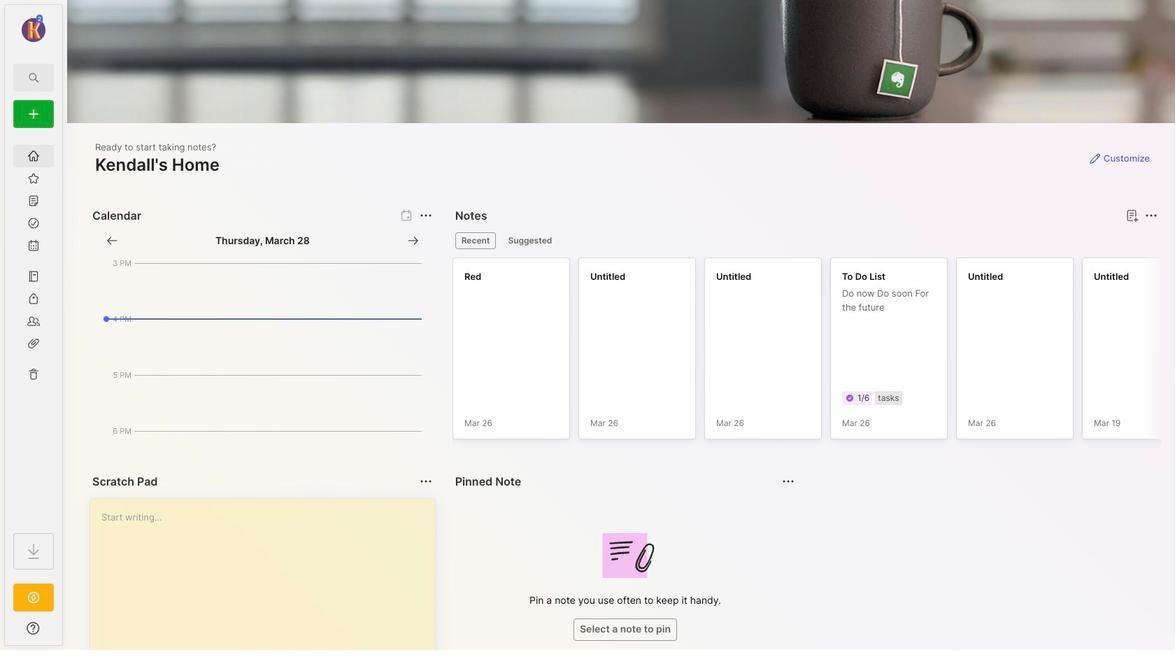Task type: describe. For each thing, give the bounding box(es) containing it.
home image
[[27, 149, 41, 163]]

Choose date to view field
[[215, 234, 310, 248]]

more actions image
[[418, 473, 434, 490]]

2 tab from the left
[[502, 232, 559, 249]]

tree inside main element
[[5, 136, 62, 521]]

Account field
[[5, 13, 62, 44]]

edit search image
[[25, 69, 42, 86]]



Task type: locate. For each thing, give the bounding box(es) containing it.
more actions image
[[418, 207, 434, 224], [1144, 207, 1160, 224]]

WHAT'S NEW field
[[5, 617, 62, 640]]

upgrade image
[[25, 589, 42, 606]]

Start writing… text field
[[101, 499, 434, 650]]

0 horizontal spatial tab
[[455, 232, 497, 249]]

0 horizontal spatial more actions image
[[418, 207, 434, 224]]

click to expand image
[[61, 624, 72, 641]]

More actions field
[[416, 206, 436, 225], [1142, 206, 1162, 225], [416, 472, 436, 491]]

1 tab from the left
[[455, 232, 497, 249]]

1 horizontal spatial more actions image
[[1144, 207, 1160, 224]]

tab list
[[455, 232, 1156, 249]]

2 more actions image from the left
[[1144, 207, 1160, 224]]

tab
[[455, 232, 497, 249], [502, 232, 559, 249]]

1 horizontal spatial tab
[[502, 232, 559, 249]]

main element
[[0, 0, 67, 650]]

1 more actions image from the left
[[418, 207, 434, 224]]

tree
[[5, 136, 62, 521]]

row group
[[453, 258, 1176, 448]]



Task type: vqa. For each thing, say whether or not it's contained in the screenshot.
second tab from the left
yes



